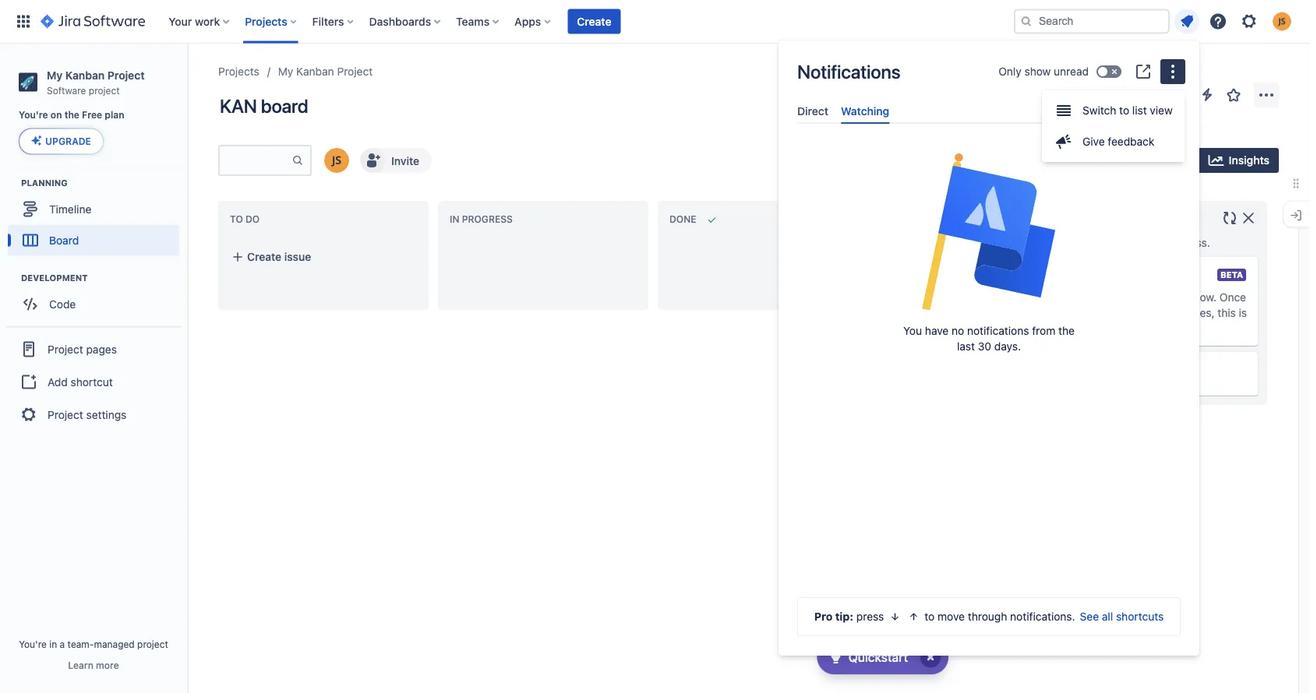 Task type: vqa. For each thing, say whether or not it's contained in the screenshot.
THE BRANCH RULE / RELATED ISSUES BRANCH RULE AND RUN CONDITIONS & ACTIONS FOR THESE ISSUES.
no



Task type: describe. For each thing, give the bounding box(es) containing it.
group containing switch to list view
[[1042, 90, 1185, 162]]

work inside board insights dialog
[[1124, 237, 1148, 249]]

teams button
[[451, 9, 505, 34]]

to inside the notifications dialog
[[925, 611, 935, 624]]

projects for projects dropdown button on the top of page
[[245, 15, 287, 28]]

arrow down image
[[889, 611, 901, 624]]

is
[[1239, 307, 1247, 320]]

upgrade button
[[19, 129, 103, 154]]

give feedback button
[[1042, 126, 1185, 157]]

where
[[1002, 322, 1032, 335]]

switch to list view button
[[1042, 95, 1185, 126]]

show
[[1025, 65, 1051, 78]]

timeline link
[[8, 194, 179, 225]]

learn more button
[[68, 659, 119, 672]]

there
[[1002, 291, 1031, 304]]

kan
[[220, 95, 257, 117]]

banner containing your work
[[0, 0, 1310, 44]]

up
[[1021, 237, 1033, 249]]

learn
[[68, 660, 93, 671]]

done
[[670, 214, 696, 225]]

projects link
[[218, 62, 259, 81]]

0 horizontal spatial attention
[[1061, 267, 1114, 282]]

to
[[230, 214, 243, 225]]

30
[[978, 340, 992, 353]]

primary element
[[9, 0, 1014, 43]]

no for have
[[952, 325, 964, 338]]

development image
[[2, 268, 21, 287]]

filters
[[312, 15, 344, 28]]

stay up to date with your work in progress.
[[995, 237, 1210, 249]]

add people image
[[363, 151, 382, 170]]

board for board
[[49, 234, 79, 247]]

project pages
[[48, 343, 117, 356]]

have inside there are no issues for attention right now. once you have stuck, blocked or flagged issues, this is where you'll find them.
[[1023, 307, 1047, 320]]

a
[[60, 639, 65, 650]]

refresh insights panel image
[[1221, 209, 1239, 228]]

group containing project pages
[[6, 326, 181, 437]]

once
[[1220, 291, 1246, 304]]

insights
[[1033, 211, 1078, 226]]

project settings link
[[6, 398, 181, 432]]

filters button
[[308, 9, 360, 34]]

1 vertical spatial in
[[49, 639, 57, 650]]

check image
[[827, 649, 846, 667]]

notifications.
[[1010, 611, 1075, 624]]

board insights dialog
[[983, 201, 1267, 405]]

switch to list view
[[1083, 104, 1173, 117]]

timeline
[[49, 203, 91, 215]]

managed
[[94, 639, 135, 650]]

settings
[[86, 408, 127, 421]]

help image
[[1209, 12, 1228, 31]]

or
[[1126, 307, 1136, 320]]

my kanban project software project
[[47, 69, 145, 96]]

pages
[[86, 343, 117, 356]]

board link
[[8, 225, 179, 256]]

1 vertical spatial more image
[[1257, 86, 1276, 104]]

tip:
[[835, 611, 854, 624]]

board insights
[[995, 211, 1078, 226]]

no for are
[[1053, 291, 1065, 304]]

add shortcut button
[[6, 367, 181, 398]]

work inside dropdown button
[[195, 15, 220, 28]]

planning group
[[8, 176, 186, 261]]

plan
[[105, 110, 124, 121]]

add
[[48, 376, 68, 389]]

pro
[[814, 611, 833, 624]]

tab list inside the notifications dialog
[[791, 98, 1187, 124]]

issues for attention
[[1002, 267, 1114, 282]]

them.
[[1087, 322, 1116, 335]]

for inside there are no issues for attention right now. once you have stuck, blocked or flagged issues, this is where you'll find them.
[[1103, 291, 1117, 304]]

to move through notifications.
[[925, 611, 1075, 624]]

you'll
[[1035, 322, 1062, 335]]

kanban for my kanban project
[[296, 65, 334, 78]]

sidebar navigation image
[[170, 62, 204, 94]]

project inside my kanban project software project
[[107, 69, 145, 81]]

you have no notifications from the last 30 days.
[[904, 325, 1075, 353]]

projects for 'projects' link
[[218, 65, 259, 78]]

there are no issues for attention right now. once you have stuck, blocked or flagged issues, this is where you'll find them.
[[1002, 291, 1247, 335]]

dismiss quickstart image
[[918, 645, 943, 670]]

progress
[[462, 214, 513, 225]]

open notifications in a new tab image
[[1134, 62, 1153, 81]]

0 vertical spatial more image
[[1164, 62, 1183, 81]]

star kan board image
[[1225, 86, 1243, 104]]

insights
[[1229, 154, 1270, 167]]

only
[[999, 65, 1022, 78]]

your
[[169, 15, 192, 28]]

feedback
[[1108, 135, 1155, 148]]

you
[[1002, 307, 1020, 320]]

create issue button
[[222, 243, 425, 271]]

development group
[[8, 272, 186, 325]]

1 horizontal spatial project
[[137, 639, 168, 650]]

project inside project pages link
[[48, 343, 83, 356]]

attention inside there are no issues for attention right now. once you have stuck, blocked or flagged issues, this is where you'll find them.
[[1120, 291, 1165, 304]]

shortcuts
[[1116, 611, 1164, 624]]

kanban for my kanban project software project
[[65, 69, 105, 81]]

0 horizontal spatial the
[[64, 110, 79, 121]]

in progress
[[450, 214, 513, 225]]

beta
[[1221, 270, 1243, 280]]

issues,
[[1180, 307, 1215, 320]]

your profile and settings image
[[1273, 12, 1292, 31]]

notifications
[[967, 325, 1029, 338]]

board for board insights
[[995, 211, 1030, 226]]

in inside dialog
[[1151, 237, 1160, 249]]

code link
[[8, 289, 179, 320]]



Task type: locate. For each thing, give the bounding box(es) containing it.
quickstart button
[[817, 641, 949, 675]]

only show unread
[[999, 65, 1089, 78]]

in
[[1151, 237, 1160, 249], [49, 639, 57, 650]]

0 horizontal spatial to
[[925, 611, 935, 624]]

Search this board text field
[[220, 147, 292, 175]]

no inside there are no issues for attention right now. once you have stuck, blocked or flagged issues, this is where you'll find them.
[[1053, 291, 1065, 304]]

this
[[1218, 307, 1236, 320]]

date
[[1049, 237, 1072, 249]]

to do
[[230, 214, 260, 225]]

your work
[[169, 15, 220, 28]]

projects button
[[240, 9, 303, 34]]

give
[[1083, 135, 1105, 148]]

insights image
[[1207, 151, 1226, 170]]

my
[[278, 65, 293, 78], [47, 69, 63, 81]]

0 horizontal spatial kanban
[[65, 69, 105, 81]]

automations menu button icon image
[[1198, 85, 1217, 104]]

1 horizontal spatial group
[[1042, 90, 1185, 162]]

0 horizontal spatial for
[[1042, 267, 1058, 282]]

1 vertical spatial work
[[1124, 237, 1148, 249]]

0 vertical spatial attention
[[1061, 267, 1114, 282]]

you're for you're on the free plan
[[19, 110, 48, 121]]

0 vertical spatial group
[[1042, 90, 1185, 162]]

for
[[1042, 267, 1058, 282], [1103, 291, 1117, 304]]

0 vertical spatial for
[[1042, 267, 1058, 282]]

1 you're from the top
[[19, 110, 48, 121]]

1 horizontal spatial to
[[1036, 237, 1046, 249]]

kanban up 'board'
[[296, 65, 334, 78]]

Search field
[[1014, 9, 1170, 34]]

have right you
[[925, 325, 949, 338]]

kanban up software
[[65, 69, 105, 81]]

to inside board insights dialog
[[1036, 237, 1046, 249]]

project settings
[[48, 408, 127, 421]]

1 vertical spatial the
[[1059, 325, 1075, 338]]

progress.
[[1163, 237, 1210, 249]]

1 vertical spatial to
[[1036, 237, 1046, 249]]

1 vertical spatial group
[[6, 326, 181, 437]]

issues
[[1068, 291, 1100, 304]]

1 horizontal spatial board
[[995, 211, 1030, 226]]

1 vertical spatial no
[[952, 325, 964, 338]]

projects
[[245, 15, 287, 28], [218, 65, 259, 78]]

project up plan
[[107, 69, 145, 81]]

1 horizontal spatial more image
[[1257, 86, 1276, 104]]

1 horizontal spatial the
[[1059, 325, 1075, 338]]

group
[[1072, 155, 1102, 165]]

0 horizontal spatial board
[[49, 234, 79, 247]]

1 vertical spatial board
[[49, 234, 79, 247]]

move
[[938, 611, 965, 624]]

0 vertical spatial projects
[[245, 15, 287, 28]]

0 horizontal spatial have
[[925, 325, 949, 338]]

press
[[857, 611, 884, 624]]

group
[[1042, 90, 1185, 162], [6, 326, 181, 437]]

2 vertical spatial to
[[925, 611, 935, 624]]

board inside dialog
[[995, 211, 1030, 226]]

board
[[995, 211, 1030, 226], [49, 234, 79, 247]]

john smith image
[[324, 148, 349, 173]]

the down stuck,
[[1059, 325, 1075, 338]]

0 vertical spatial have
[[1023, 307, 1047, 320]]

issue
[[284, 251, 311, 263]]

learn more
[[68, 660, 119, 671]]

now.
[[1194, 291, 1217, 304]]

project up plan
[[89, 85, 120, 96]]

no up stuck,
[[1053, 291, 1065, 304]]

0 vertical spatial project
[[89, 85, 120, 96]]

jira software image
[[41, 12, 145, 31], [41, 12, 145, 31]]

1 horizontal spatial for
[[1103, 291, 1117, 304]]

0 vertical spatial create
[[577, 15, 612, 28]]

board down timeline
[[49, 234, 79, 247]]

free
[[82, 110, 102, 121]]

by
[[1105, 155, 1116, 165]]

list
[[1133, 104, 1147, 117]]

0 vertical spatial board
[[995, 211, 1030, 226]]

work
[[195, 15, 220, 28], [1124, 237, 1148, 249]]

attention up issues
[[1061, 267, 1114, 282]]

the inside the you have no notifications from the last 30 days.
[[1059, 325, 1075, 338]]

project
[[89, 85, 120, 96], [137, 639, 168, 650]]

in left a
[[49, 639, 57, 650]]

arrow up image
[[908, 611, 920, 624]]

my for my kanban project software project
[[47, 69, 63, 81]]

project right managed
[[137, 639, 168, 650]]

1 horizontal spatial create
[[577, 15, 612, 28]]

no inside the you have no notifications from the last 30 days.
[[952, 325, 964, 338]]

2 horizontal spatial to
[[1120, 104, 1130, 117]]

watching tab panel
[[791, 124, 1187, 138]]

banner
[[0, 0, 1310, 44]]

watching
[[841, 104, 890, 117]]

have inside the you have no notifications from the last 30 days.
[[925, 325, 949, 338]]

apps
[[515, 15, 541, 28]]

my inside my kanban project link
[[278, 65, 293, 78]]

0 horizontal spatial more image
[[1164, 62, 1183, 81]]

in left 'progress.'
[[1151, 237, 1160, 249]]

0 horizontal spatial my
[[47, 69, 63, 81]]

on
[[51, 110, 62, 121]]

create button
[[568, 9, 621, 34]]

tab list containing direct
[[791, 98, 1187, 124]]

more image right "open notifications in a new tab" icon
[[1164, 62, 1183, 81]]

invite button
[[359, 147, 433, 175]]

create for create issue
[[247, 251, 282, 263]]

are
[[1034, 291, 1050, 304]]

kan board
[[220, 95, 308, 117]]

through
[[968, 611, 1007, 624]]

project down add
[[48, 408, 83, 421]]

2 you're from the top
[[19, 639, 47, 650]]

teams
[[456, 15, 490, 28]]

0 vertical spatial you're
[[19, 110, 48, 121]]

direct
[[797, 104, 829, 117]]

dashboards
[[369, 15, 431, 28]]

1 vertical spatial project
[[137, 639, 168, 650]]

1 horizontal spatial kanban
[[296, 65, 334, 78]]

do
[[246, 214, 260, 225]]

your
[[1099, 237, 1121, 249]]

my for my kanban project
[[278, 65, 293, 78]]

0 vertical spatial work
[[195, 15, 220, 28]]

stuck,
[[1049, 307, 1080, 320]]

0 horizontal spatial work
[[195, 15, 220, 28]]

project up add
[[48, 343, 83, 356]]

1 horizontal spatial work
[[1124, 237, 1148, 249]]

0 horizontal spatial project
[[89, 85, 120, 96]]

have down are
[[1023, 307, 1047, 320]]

flagged
[[1139, 307, 1177, 320]]

projects up 'projects' link
[[245, 15, 287, 28]]

project inside my kanban project software project
[[89, 85, 120, 96]]

0 vertical spatial no
[[1053, 291, 1065, 304]]

more image right star kan board icon
[[1257, 86, 1276, 104]]

search image
[[1020, 15, 1033, 28]]

project down filters dropdown button
[[337, 65, 373, 78]]

attention up or
[[1120, 291, 1165, 304]]

for up blocked
[[1103, 291, 1117, 304]]

appswitcher icon image
[[14, 12, 33, 31]]

1 vertical spatial you're
[[19, 639, 47, 650]]

project pages link
[[6, 332, 181, 367]]

to right up
[[1036, 237, 1046, 249]]

more
[[96, 660, 119, 671]]

dashboards button
[[364, 9, 447, 34]]

projects inside dropdown button
[[245, 15, 287, 28]]

settings image
[[1240, 12, 1259, 31]]

in
[[450, 214, 459, 225]]

pro tip: press
[[814, 611, 884, 624]]

development
[[21, 273, 88, 283]]

the right 'on'
[[64, 110, 79, 121]]

you're left a
[[19, 639, 47, 650]]

1 vertical spatial create
[[247, 251, 282, 263]]

to left list
[[1120, 104, 1130, 117]]

1 vertical spatial for
[[1103, 291, 1117, 304]]

quickstart
[[849, 651, 908, 665]]

to right arrow up icon
[[925, 611, 935, 624]]

you're in a team-managed project
[[19, 639, 168, 650]]

projects up kan
[[218, 65, 259, 78]]

0 horizontal spatial create
[[247, 251, 282, 263]]

my up 'board'
[[278, 65, 293, 78]]

project
[[337, 65, 373, 78], [107, 69, 145, 81], [48, 343, 83, 356], [48, 408, 83, 421]]

1 horizontal spatial in
[[1151, 237, 1160, 249]]

no up the last
[[952, 325, 964, 338]]

1 vertical spatial projects
[[218, 65, 259, 78]]

1 vertical spatial have
[[925, 325, 949, 338]]

see
[[1080, 611, 1099, 624]]

right
[[1168, 291, 1191, 304]]

my up software
[[47, 69, 63, 81]]

days.
[[995, 340, 1021, 353]]

1 horizontal spatial attention
[[1120, 291, 1165, 304]]

last
[[957, 340, 975, 353]]

you're for you're in a team-managed project
[[19, 639, 47, 650]]

more image
[[1164, 62, 1183, 81], [1257, 86, 1276, 104]]

tab list
[[791, 98, 1187, 124]]

your work button
[[164, 9, 236, 34]]

you
[[904, 325, 922, 338]]

have
[[1023, 307, 1047, 320], [925, 325, 949, 338]]

planning image
[[2, 173, 21, 192]]

0 vertical spatial in
[[1151, 237, 1160, 249]]

create left issue
[[247, 251, 282, 263]]

shortcut
[[71, 376, 113, 389]]

planning
[[21, 178, 68, 188]]

create for create
[[577, 15, 612, 28]]

notifications image
[[1178, 12, 1197, 31]]

software
[[47, 85, 86, 96]]

team-
[[68, 639, 94, 650]]

from
[[1032, 325, 1056, 338]]

1 vertical spatial attention
[[1120, 291, 1165, 304]]

you're left 'on'
[[19, 110, 48, 121]]

0 horizontal spatial in
[[49, 639, 57, 650]]

kanban inside my kanban project software project
[[65, 69, 105, 81]]

create inside primary element
[[577, 15, 612, 28]]

project inside 'project settings' link
[[48, 408, 83, 421]]

to
[[1120, 104, 1130, 117], [1036, 237, 1046, 249], [925, 611, 935, 624]]

issues
[[1002, 267, 1039, 282]]

the
[[64, 110, 79, 121], [1059, 325, 1075, 338]]

create right "apps" popup button
[[577, 15, 612, 28]]

to inside button
[[1120, 104, 1130, 117]]

switch
[[1083, 104, 1117, 117]]

for up are
[[1042, 267, 1058, 282]]

1 horizontal spatial have
[[1023, 307, 1047, 320]]

close insights panel image
[[1239, 209, 1258, 228]]

my kanban project link
[[278, 62, 373, 81]]

board
[[261, 95, 308, 117]]

project inside my kanban project link
[[337, 65, 373, 78]]

find
[[1065, 322, 1084, 335]]

notifications dialog
[[779, 41, 1200, 656]]

invite
[[391, 154, 419, 167]]

insights button
[[1198, 148, 1279, 173]]

board up stay at the top
[[995, 211, 1030, 226]]

0 vertical spatial to
[[1120, 104, 1130, 117]]

you're
[[19, 110, 48, 121], [19, 639, 47, 650]]

code
[[49, 298, 76, 311]]

you're on the free plan
[[19, 110, 124, 121]]

0 horizontal spatial group
[[6, 326, 181, 437]]

0 vertical spatial the
[[64, 110, 79, 121]]

board inside planning group
[[49, 234, 79, 247]]

0 horizontal spatial no
[[952, 325, 964, 338]]

1 horizontal spatial my
[[278, 65, 293, 78]]

1 horizontal spatial no
[[1053, 291, 1065, 304]]

create issue
[[247, 251, 311, 263]]

my inside my kanban project software project
[[47, 69, 63, 81]]



